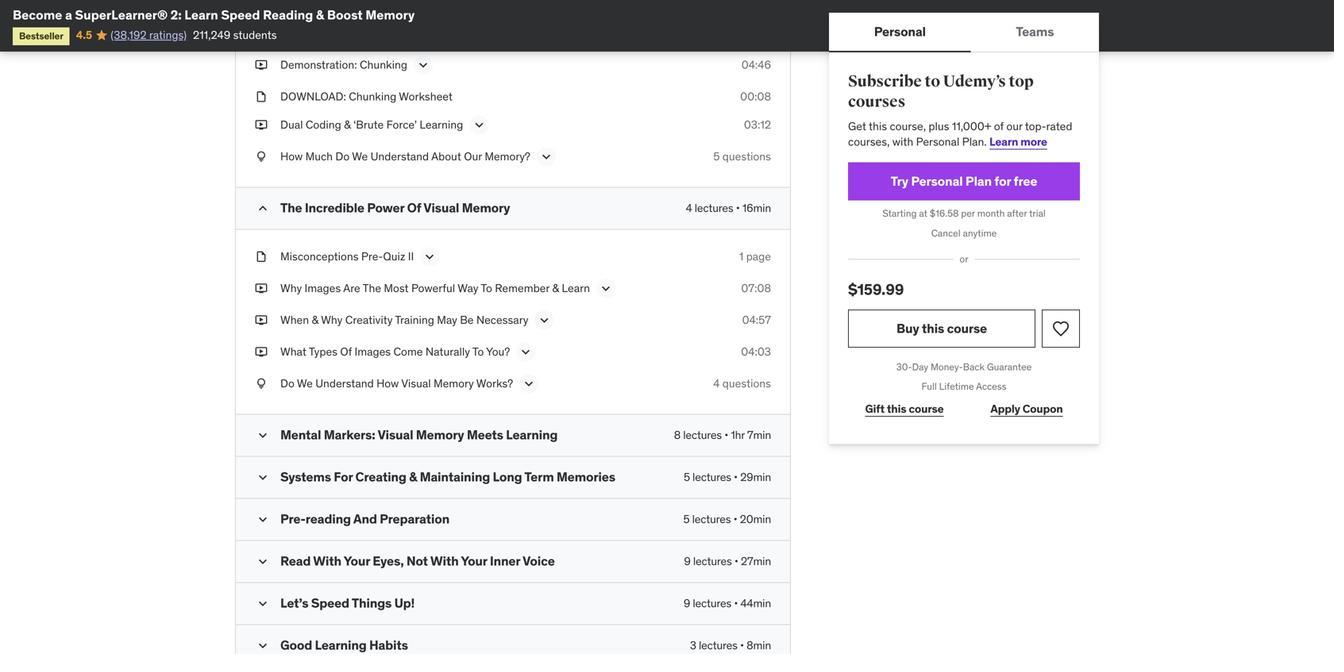 Task type: locate. For each thing, give the bounding box(es) containing it.
systems
[[280, 469, 331, 485]]

xsmall image
[[255, 25, 268, 41], [255, 117, 268, 133], [255, 281, 268, 296]]

let's
[[280, 595, 308, 612]]

0 vertical spatial 5
[[713, 149, 720, 164]]

1 vertical spatial of
[[340, 345, 352, 359]]

1 horizontal spatial why
[[321, 313, 343, 327]]

• left 16min
[[736, 201, 740, 215]]

we down what
[[297, 377, 313, 391]]

1 horizontal spatial show lecture description image
[[536, 313, 552, 328]]

force'
[[386, 118, 417, 132]]

• for let's speed things up!
[[734, 597, 738, 611]]

1 horizontal spatial how
[[376, 377, 399, 391]]

0 vertical spatial small image
[[255, 428, 271, 444]]

images left are
[[305, 281, 341, 296]]

how down what types of images come naturally to you?
[[376, 377, 399, 391]]

course down full on the bottom right
[[909, 402, 944, 416]]

try personal plan for free link
[[848, 162, 1080, 201]]

• for the incredible power of visual memory
[[736, 201, 740, 215]]

term
[[524, 469, 554, 485]]

2 questions from the top
[[723, 377, 771, 391]]

of right types
[[340, 345, 352, 359]]

show lecture description image for dual coding & 'brute force' learning
[[471, 117, 487, 133]]

lectures for pre-reading and preparation
[[692, 512, 731, 527]]

do we understand how visual memory works?
[[280, 377, 513, 391]]

small image
[[255, 201, 271, 217], [255, 470, 271, 486], [255, 554, 271, 570], [255, 638, 271, 654]]

buy
[[897, 320, 919, 337]]

5 up "4 lectures • 16min"
[[713, 149, 720, 164]]

course up back
[[947, 320, 987, 337]]

1 horizontal spatial the
[[363, 281, 381, 296]]

3 small image from the top
[[255, 554, 271, 570]]

0 vertical spatial xsmall image
[[255, 25, 268, 41]]

visual down come
[[401, 377, 431, 391]]

this up 'courses,'
[[869, 119, 887, 133]]

0 horizontal spatial learn
[[184, 7, 218, 23]]

course
[[947, 320, 987, 337], [909, 402, 944, 416]]

small image for pre-
[[255, 512, 271, 528]]

our
[[464, 149, 482, 164]]

personal up $16.58
[[911, 173, 963, 189]]

per
[[961, 207, 975, 220]]

1 questions from the top
[[723, 149, 771, 164]]

& right remember
[[552, 281, 559, 296]]

try
[[891, 173, 908, 189]]

show lecture description image up our
[[471, 117, 487, 133]]

chunking for download:
[[349, 89, 396, 104]]

course inside button
[[947, 320, 987, 337]]

2 horizontal spatial learn
[[990, 135, 1018, 149]]

show lecture description image for do we understand how visual memory works?
[[521, 376, 537, 392]]

4 left 16min
[[686, 201, 692, 215]]

how left the much
[[280, 149, 303, 164]]

1 vertical spatial xsmall image
[[255, 117, 268, 133]]

speed right let's
[[311, 595, 349, 612]]

5 down 8 lectures • 1hr 7min at the right bottom
[[684, 470, 690, 485]]

to right way
[[481, 281, 492, 296]]

0 horizontal spatial your
[[344, 553, 370, 570]]

with right read on the left bottom
[[313, 553, 341, 570]]

4 for 4 lectures • 16min
[[686, 201, 692, 215]]

lectures left 20min
[[692, 512, 731, 527]]

1 vertical spatial speed
[[311, 595, 349, 612]]

xsmall image for misconceptions
[[255, 249, 268, 265]]

tab list
[[829, 13, 1099, 52]]

learn down of
[[990, 135, 1018, 149]]

27min
[[741, 554, 771, 569]]

what
[[280, 345, 306, 359]]

0 vertical spatial chunking
[[360, 58, 407, 72]]

training
[[395, 313, 434, 327]]

4 questions
[[713, 377, 771, 391]]

why up when at the left
[[280, 281, 302, 296]]

speed up 211,249 students
[[221, 7, 260, 23]]

1 vertical spatial 5
[[684, 470, 690, 485]]

small image left good
[[255, 638, 271, 654]]

1 vertical spatial the
[[363, 281, 381, 296]]

learn
[[184, 7, 218, 23], [990, 135, 1018, 149], [562, 281, 590, 296]]

course,
[[890, 119, 926, 133]]

1 vertical spatial chunking
[[349, 89, 396, 104]]

1 small image from the top
[[255, 428, 271, 444]]

2 vertical spatial small image
[[255, 596, 271, 612]]

learning down let's speed things up!
[[315, 637, 367, 654]]

0 vertical spatial visual
[[424, 200, 459, 216]]

2:
[[170, 7, 182, 23]]

&
[[316, 7, 324, 23], [344, 118, 351, 132], [552, 281, 559, 296], [312, 313, 319, 327], [409, 469, 417, 485]]

we down 'brute
[[352, 149, 368, 164]]

1 vertical spatial 9
[[684, 597, 690, 611]]

become
[[13, 7, 62, 23]]

pre- up read on the left bottom
[[280, 511, 306, 527]]

1 horizontal spatial with
[[430, 553, 459, 570]]

4 up 8 lectures • 1hr 7min at the right bottom
[[713, 377, 720, 391]]

xsmall image
[[255, 0, 268, 13], [255, 57, 268, 73], [255, 89, 268, 105], [255, 149, 268, 165], [255, 249, 268, 265], [255, 313, 268, 328], [255, 344, 268, 360], [255, 376, 268, 392]]

8 xsmall image from the top
[[255, 376, 268, 392]]

why up types
[[321, 313, 343, 327]]

small image left mental
[[255, 428, 271, 444]]

1 vertical spatial pre-
[[280, 511, 306, 527]]

0 horizontal spatial why
[[280, 281, 302, 296]]

lectures down 8 lectures • 1hr 7min at the right bottom
[[693, 470, 731, 485]]

show lecture description image right works?
[[521, 376, 537, 392]]

0 vertical spatial why
[[280, 281, 302, 296]]

learn up the 211,249
[[184, 7, 218, 23]]

questions down 04:03
[[723, 377, 771, 391]]

1 vertical spatial this
[[922, 320, 944, 337]]

course for gift this course
[[909, 402, 944, 416]]

3 lectures • 8min
[[690, 639, 771, 653]]

visual down about
[[424, 200, 459, 216]]

1 with from the left
[[313, 553, 341, 570]]

1 horizontal spatial we
[[352, 149, 368, 164]]

your left the eyes,
[[344, 553, 370, 570]]

0 horizontal spatial 4
[[686, 201, 692, 215]]

personal button
[[829, 13, 971, 51]]

0 vertical spatial show lecture description image
[[415, 57, 431, 73]]

show lecture description image for how much do we understand about our memory?
[[538, 149, 554, 165]]

images down creativity in the left of the page
[[355, 345, 391, 359]]

power
[[367, 200, 404, 216]]

your
[[344, 553, 370, 570], [461, 553, 487, 570]]

8
[[674, 428, 681, 442]]

this inside button
[[922, 320, 944, 337]]

of right the power
[[407, 200, 421, 216]]

0 vertical spatial understand
[[371, 149, 429, 164]]

why images are the most powerful way to remember & learn
[[280, 281, 590, 296]]

your left inner
[[461, 553, 487, 570]]

2 small image from the top
[[255, 512, 271, 528]]

show lecture description image for what types of images come naturally to you?
[[518, 344, 534, 360]]

lectures left 27min
[[693, 554, 732, 569]]

show lecture description image right ii on the left top
[[422, 249, 438, 265]]

personal down plus
[[916, 135, 960, 149]]

2 xsmall image from the top
[[255, 57, 268, 73]]

chunking up download: chunking worksheet
[[360, 58, 407, 72]]

read with your eyes, not with your inner voice
[[280, 553, 555, 570]]

• left 20min
[[733, 512, 737, 527]]

1 horizontal spatial 4
[[713, 377, 720, 391]]

memory right boost
[[366, 7, 415, 23]]

buy this course button
[[848, 310, 1036, 348]]

2 horizontal spatial show lecture description image
[[598, 281, 614, 297]]

9
[[684, 554, 691, 569], [684, 597, 690, 611]]

trial
[[1029, 207, 1046, 220]]

do down what
[[280, 377, 294, 391]]

1 horizontal spatial pre-
[[361, 249, 383, 264]]

07:08
[[741, 281, 771, 296]]

0 vertical spatial personal
[[874, 23, 926, 40]]

good learning habits
[[280, 637, 408, 654]]

lectures right 8
[[683, 428, 722, 442]]

2 vertical spatial 5
[[683, 512, 690, 527]]

understand down types
[[315, 377, 374, 391]]

show lecture description image for demonstration: chunking
[[415, 57, 431, 73]]

small image left systems
[[255, 470, 271, 486]]

1 horizontal spatial do
[[335, 149, 350, 164]]

come
[[393, 345, 423, 359]]

personal inside 'link'
[[911, 173, 963, 189]]

speed
[[221, 7, 260, 23], [311, 595, 349, 612]]

• left 8min
[[740, 639, 744, 653]]

0 horizontal spatial learning
[[315, 637, 367, 654]]

dual coding & 'brute force' learning
[[280, 118, 463, 132]]

0 vertical spatial 4
[[686, 201, 692, 215]]

7 xsmall image from the top
[[255, 344, 268, 360]]

0 vertical spatial 9
[[684, 554, 691, 569]]

do right the much
[[335, 149, 350, 164]]

1 vertical spatial we
[[297, 377, 313, 391]]

learning up about
[[420, 118, 463, 132]]

superlearner®
[[75, 7, 168, 23]]

with right not
[[430, 553, 459, 570]]

0 vertical spatial of
[[407, 200, 421, 216]]

course for buy this course
[[947, 320, 987, 337]]

creating
[[355, 469, 406, 485]]

rated
[[1046, 119, 1072, 133]]

3 xsmall image from the top
[[255, 89, 268, 105]]

1 horizontal spatial your
[[461, 553, 487, 570]]

1 horizontal spatial of
[[407, 200, 421, 216]]

this right gift
[[887, 402, 906, 416]]

9 down 5 lectures • 20min
[[684, 554, 691, 569]]

xsmall image for why images are the most powerful way to remember & learn
[[255, 281, 268, 296]]

6 xsmall image from the top
[[255, 313, 268, 328]]

0 vertical spatial learn
[[184, 7, 218, 23]]

8min
[[747, 639, 771, 653]]

2 vertical spatial personal
[[911, 173, 963, 189]]

1 vertical spatial how
[[376, 377, 399, 391]]

to
[[925, 72, 940, 91]]

04:57
[[742, 313, 771, 327]]

small image for systems
[[255, 470, 271, 486]]

buy this course
[[897, 320, 987, 337]]

personal up subscribe
[[874, 23, 926, 40]]

2 vertical spatial learn
[[562, 281, 590, 296]]

small image for mental
[[255, 428, 271, 444]]

small image for let's
[[255, 596, 271, 612]]

lectures right the 3
[[699, 639, 738, 653]]

1 vertical spatial questions
[[723, 377, 771, 391]]

this for buy
[[922, 320, 944, 337]]

1 vertical spatial learning
[[506, 427, 558, 443]]

the right are
[[363, 281, 381, 296]]

04:46
[[742, 58, 771, 72]]

meets
[[467, 427, 503, 443]]

remember
[[495, 281, 550, 296]]

learn right remember
[[562, 281, 590, 296]]

1 horizontal spatial images
[[355, 345, 391, 359]]

teams button
[[971, 13, 1099, 51]]

understand down force'
[[371, 149, 429, 164]]

'brute
[[353, 118, 384, 132]]

lectures left 16min
[[695, 201, 733, 215]]

0 horizontal spatial do
[[280, 377, 294, 391]]

5 xsmall image from the top
[[255, 249, 268, 265]]

visual up creating
[[378, 427, 413, 443]]

0 horizontal spatial how
[[280, 149, 303, 164]]

teams
[[1016, 23, 1054, 40]]

4 for 4 questions
[[713, 377, 720, 391]]

0 horizontal spatial with
[[313, 553, 341, 570]]

0 vertical spatial this
[[869, 119, 887, 133]]

small image for read
[[255, 554, 271, 570]]

5 down 5 lectures • 29min
[[683, 512, 690, 527]]

0 vertical spatial images
[[305, 281, 341, 296]]

9 up the 3
[[684, 597, 690, 611]]

small image left incredible
[[255, 201, 271, 217]]

4 small image from the top
[[255, 638, 271, 654]]

2 vertical spatial xsmall image
[[255, 281, 268, 296]]

2 small image from the top
[[255, 470, 271, 486]]

you?
[[486, 345, 510, 359]]

day
[[912, 361, 928, 373]]

with
[[313, 553, 341, 570], [430, 553, 459, 570]]

0 vertical spatial learning
[[420, 118, 463, 132]]

pre- left ii on the left top
[[361, 249, 383, 264]]

0 vertical spatial the
[[280, 200, 302, 216]]

1 horizontal spatial learning
[[420, 118, 463, 132]]

the incredible power of visual memory
[[280, 200, 510, 216]]

chunking up "dual coding & 'brute force' learning"
[[349, 89, 396, 104]]

read
[[280, 553, 311, 570]]

1 vertical spatial why
[[321, 313, 343, 327]]

1 horizontal spatial course
[[947, 320, 987, 337]]

2 with from the left
[[430, 553, 459, 570]]

much
[[305, 149, 333, 164]]

pre-
[[361, 249, 383, 264], [280, 511, 306, 527]]

free
[[1014, 173, 1037, 189]]

about
[[431, 149, 461, 164]]

gift this course
[[865, 402, 944, 416]]

0 vertical spatial speed
[[221, 7, 260, 23]]

lectures for read with your eyes, not with your inner voice
[[693, 554, 732, 569]]

show lecture description image right "you?"
[[518, 344, 534, 360]]

this right buy
[[922, 320, 944, 337]]

•
[[736, 201, 740, 215], [724, 428, 728, 442], [734, 470, 738, 485], [733, 512, 737, 527], [734, 554, 738, 569], [734, 597, 738, 611], [740, 639, 744, 653]]

show lecture description image
[[471, 117, 487, 133], [538, 149, 554, 165], [422, 249, 438, 265], [518, 344, 534, 360], [521, 376, 537, 392]]

2 xsmall image from the top
[[255, 117, 268, 133]]

questions down 03:12 at the right top of page
[[723, 149, 771, 164]]

1 horizontal spatial learn
[[562, 281, 590, 296]]

small image left read on the left bottom
[[255, 554, 271, 570]]

• left 29min
[[734, 470, 738, 485]]

1 small image from the top
[[255, 201, 271, 217]]

1 vertical spatial to
[[472, 345, 484, 359]]

1 vertical spatial personal
[[916, 135, 960, 149]]

1 vertical spatial 4
[[713, 377, 720, 391]]

& right when at the left
[[312, 313, 319, 327]]

lifetime
[[939, 381, 974, 393]]

• left the 44min
[[734, 597, 738, 611]]

questions for 4 questions
[[723, 377, 771, 391]]

0 vertical spatial how
[[280, 149, 303, 164]]

this for get
[[869, 119, 887, 133]]

(38,192
[[111, 28, 147, 42]]

our
[[1006, 119, 1023, 133]]

5 questions
[[713, 149, 771, 164]]

subscribe to udemy's top courses
[[848, 72, 1034, 112]]

anytime
[[963, 227, 997, 239]]

small image left let's
[[255, 596, 271, 612]]

1 vertical spatial visual
[[401, 377, 431, 391]]

lectures left the 44min
[[693, 597, 732, 611]]

0 horizontal spatial images
[[305, 281, 341, 296]]

2 vertical spatial this
[[887, 402, 906, 416]]

• for read with your eyes, not with your inner voice
[[734, 554, 738, 569]]

show lecture description image right 'memory?'
[[538, 149, 554, 165]]

1 vertical spatial course
[[909, 402, 944, 416]]

• left 1hr
[[724, 428, 728, 442]]

show lecture description image
[[415, 57, 431, 73], [598, 281, 614, 297], [536, 313, 552, 328]]

0 horizontal spatial the
[[280, 200, 302, 216]]

3 xsmall image from the top
[[255, 281, 268, 296]]

0 vertical spatial course
[[947, 320, 987, 337]]

3
[[690, 639, 696, 653]]

how much do we understand about our memory?
[[280, 149, 530, 164]]

• left 27min
[[734, 554, 738, 569]]

0 vertical spatial questions
[[723, 149, 771, 164]]

4 xsmall image from the top
[[255, 149, 268, 165]]

learn more
[[990, 135, 1047, 149]]

small image for the
[[255, 201, 271, 217]]

& left boost
[[316, 7, 324, 23]]

this inside 'get this course, plus 11,000+ of our top-rated courses, with personal plan.'
[[869, 119, 887, 133]]

3 small image from the top
[[255, 596, 271, 612]]

the left incredible
[[280, 200, 302, 216]]

1 vertical spatial small image
[[255, 512, 271, 528]]

powerful
[[411, 281, 455, 296]]

0 horizontal spatial show lecture description image
[[415, 57, 431, 73]]

lectures
[[695, 201, 733, 215], [683, 428, 722, 442], [693, 470, 731, 485], [692, 512, 731, 527], [693, 554, 732, 569], [693, 597, 732, 611], [699, 639, 738, 653]]

211,249
[[193, 28, 230, 42]]

why
[[280, 281, 302, 296], [321, 313, 343, 327]]

• for mental markers: visual memory meets learning
[[724, 428, 728, 442]]

2 vertical spatial show lecture description image
[[536, 313, 552, 328]]

subscribe
[[848, 72, 922, 91]]

to left "you?"
[[472, 345, 484, 359]]

learning up term
[[506, 427, 558, 443]]

• for pre-reading and preparation
[[733, 512, 737, 527]]

memory up systems for creating & maintaining long term memories
[[416, 427, 464, 443]]

small image
[[255, 428, 271, 444], [255, 512, 271, 528], [255, 596, 271, 612]]

small image left the reading
[[255, 512, 271, 528]]

0 horizontal spatial course
[[909, 402, 944, 416]]

2 horizontal spatial learning
[[506, 427, 558, 443]]

apply coupon
[[991, 402, 1063, 416]]

1 vertical spatial show lecture description image
[[598, 281, 614, 297]]



Task type: describe. For each thing, give the bounding box(es) containing it.
• for systems for creating & maintaining long term memories
[[734, 470, 738, 485]]

dual
[[280, 118, 303, 132]]

& right creating
[[409, 469, 417, 485]]

4.5
[[76, 28, 92, 42]]

ratings)
[[149, 28, 187, 42]]

back
[[963, 361, 985, 373]]

bestseller
[[19, 30, 63, 42]]

0 vertical spatial to
[[481, 281, 492, 296]]

xsmall image for what
[[255, 344, 268, 360]]

page
[[746, 249, 771, 264]]

lectures for let's speed things up!
[[693, 597, 732, 611]]

let's speed things up!
[[280, 595, 415, 612]]

1hr
[[731, 428, 745, 442]]

0 vertical spatial do
[[335, 149, 350, 164]]

00:08
[[740, 89, 771, 104]]

courses
[[848, 92, 905, 112]]

2 vertical spatial visual
[[378, 427, 413, 443]]

1
[[739, 249, 744, 264]]

4 lectures • 16min
[[686, 201, 771, 215]]

students
[[233, 28, 277, 42]]

when & why creativity training may be necessary
[[280, 313, 528, 327]]

memory down our
[[462, 200, 510, 216]]

0 vertical spatial we
[[352, 149, 368, 164]]

lectures for mental markers: visual memory meets learning
[[683, 428, 722, 442]]

incredible
[[305, 200, 364, 216]]

0 horizontal spatial pre-
[[280, 511, 306, 527]]

visual for of
[[424, 200, 459, 216]]

• for good learning habits
[[740, 639, 744, 653]]

30-
[[896, 361, 912, 373]]

lectures for systems for creating & maintaining long term memories
[[693, 470, 731, 485]]

learning for dual coding & 'brute force' learning
[[420, 118, 463, 132]]

1 vertical spatial understand
[[315, 377, 374, 391]]

04:03
[[741, 345, 771, 359]]

1 vertical spatial images
[[355, 345, 391, 359]]

8 lectures • 1hr 7min
[[674, 428, 771, 442]]

& left 'brute
[[344, 118, 351, 132]]

0 horizontal spatial we
[[297, 377, 313, 391]]

systems for creating & maintaining long term memories
[[280, 469, 615, 485]]

show lecture description image for when & why creativity training may be necessary
[[536, 313, 552, 328]]

starting
[[882, 207, 917, 220]]

xsmall image for demonstration:
[[255, 57, 268, 73]]

11,000+
[[952, 119, 991, 133]]

9 for let's speed things up!
[[684, 597, 690, 611]]

reading
[[306, 511, 351, 527]]

this for gift
[[887, 402, 906, 416]]

voice
[[523, 553, 555, 570]]

long
[[493, 469, 522, 485]]

and
[[353, 511, 377, 527]]

works?
[[476, 377, 513, 391]]

starting at $16.58 per month after trial cancel anytime
[[882, 207, 1046, 239]]

lectures for good learning habits
[[699, 639, 738, 653]]

9 for read with your eyes, not with your inner voice
[[684, 554, 691, 569]]

memory down 'naturally'
[[434, 377, 474, 391]]

guarantee
[[987, 361, 1032, 373]]

personal inside 'button'
[[874, 23, 926, 40]]

xsmall image for when
[[255, 313, 268, 328]]

chunking for demonstration:
[[360, 58, 407, 72]]

most
[[384, 281, 409, 296]]

for
[[334, 469, 353, 485]]

are
[[343, 281, 360, 296]]

1 your from the left
[[344, 553, 370, 570]]

after
[[1007, 207, 1027, 220]]

show lecture description image for misconceptions pre-quiz ii
[[422, 249, 438, 265]]

1 horizontal spatial speed
[[311, 595, 349, 612]]

plan
[[966, 173, 992, 189]]

be
[[460, 313, 474, 327]]

gift
[[865, 402, 885, 416]]

lectures for the incredible power of visual memory
[[695, 201, 733, 215]]

xsmall image for dual coding & 'brute force' learning
[[255, 117, 268, 133]]

visual for how
[[401, 377, 431, 391]]

questions for 5 questions
[[723, 149, 771, 164]]

9 lectures • 27min
[[684, 554, 771, 569]]

udemy's
[[943, 72, 1006, 91]]

2 your from the left
[[461, 553, 487, 570]]

try personal plan for free
[[891, 173, 1037, 189]]

learning for mental markers: visual memory meets learning
[[506, 427, 558, 443]]

$159.99
[[848, 280, 904, 299]]

good
[[280, 637, 312, 654]]

become a superlearner® 2: learn speed reading & boost memory
[[13, 7, 415, 23]]

$16.58
[[930, 207, 959, 220]]

xsmall image for how
[[255, 149, 268, 165]]

0 horizontal spatial of
[[340, 345, 352, 359]]

worksheet
[[399, 89, 453, 104]]

for
[[994, 173, 1011, 189]]

pre-reading and preparation
[[280, 511, 449, 527]]

5 for pre-reading and preparation
[[683, 512, 690, 527]]

download: chunking worksheet
[[280, 89, 453, 104]]

5 for systems for creating & maintaining long term memories
[[684, 470, 690, 485]]

top-
[[1025, 119, 1046, 133]]

habits
[[369, 637, 408, 654]]

30-day money-back guarantee full lifetime access
[[896, 361, 1032, 393]]

ii
[[408, 249, 414, 264]]

29min
[[740, 470, 771, 485]]

7min
[[747, 428, 771, 442]]

mental markers: visual memory meets learning
[[280, 427, 558, 443]]

0 vertical spatial pre-
[[361, 249, 383, 264]]

creativity
[[345, 313, 393, 327]]

2 vertical spatial learning
[[315, 637, 367, 654]]

a
[[65, 7, 72, 23]]

1 vertical spatial learn
[[990, 135, 1018, 149]]

may
[[437, 313, 457, 327]]

5 lectures • 20min
[[683, 512, 771, 527]]

types
[[309, 345, 338, 359]]

44min
[[741, 597, 771, 611]]

1 xsmall image from the top
[[255, 0, 268, 13]]

show lecture description image for why images are the most powerful way to remember & learn
[[598, 281, 614, 297]]

211,249 students
[[193, 28, 277, 42]]

wishlist image
[[1051, 319, 1071, 338]]

plus
[[929, 119, 949, 133]]

0 horizontal spatial speed
[[221, 7, 260, 23]]

tab list containing personal
[[829, 13, 1099, 52]]

when
[[280, 313, 309, 327]]

mental
[[280, 427, 321, 443]]

xsmall image for do
[[255, 376, 268, 392]]

personal inside 'get this course, plus 11,000+ of our top-rated courses, with personal plan.'
[[916, 135, 960, 149]]

markers:
[[324, 427, 375, 443]]

(38,192 ratings)
[[111, 28, 187, 42]]

1 page
[[739, 249, 771, 264]]

20min
[[740, 512, 771, 527]]

9 lectures • 44min
[[684, 597, 771, 611]]

1 vertical spatial do
[[280, 377, 294, 391]]

1 xsmall image from the top
[[255, 25, 268, 41]]

money-
[[931, 361, 963, 373]]

demonstration:
[[280, 58, 357, 72]]

small image for good
[[255, 638, 271, 654]]



Task type: vqa. For each thing, say whether or not it's contained in the screenshot.
the When
yes



